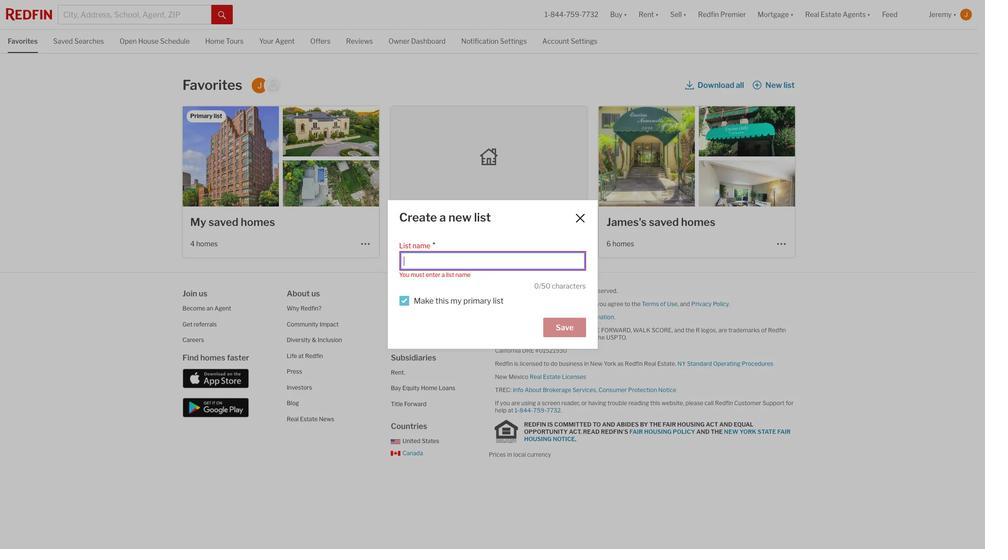Task type: describe. For each thing, give the bounding box(es) containing it.
0 vertical spatial of
[[660, 300, 666, 308]]

licensed
[[520, 360, 542, 367]]

1-844-759-7732 .
[[515, 407, 562, 414]]

0 horizontal spatial and
[[602, 421, 615, 428]]

title forward button
[[391, 400, 427, 408]]

download the redfin app from the google play store image
[[183, 398, 249, 417]]

news
[[319, 415, 334, 423]]

are inside the redfin and all redfin variants, title forward, walk score, and the r logos, are trademarks of redfin corporation, registered or pending in the uspto.
[[719, 327, 727, 334]]

submit search image
[[218, 11, 226, 19]]

consumer
[[599, 386, 627, 394]]

terms of use link
[[642, 300, 678, 308]]

committed
[[554, 421, 592, 428]]

list name. required field. element
[[399, 237, 581, 251]]

brokerage
[[543, 386, 571, 394]]

us for join us
[[199, 289, 207, 298]]

redfin down '&'
[[305, 352, 323, 359]]

website,
[[662, 400, 684, 407]]

0 horizontal spatial the
[[596, 334, 605, 341]]

get referrals button
[[183, 321, 217, 328]]

united
[[403, 437, 421, 445]]

redfin and all redfin variants, title forward, walk score, and the r logos, are trademarks of redfin corporation, registered or pending in the uspto.
[[495, 327, 786, 341]]

photo of 5460 white oak ave., #j303, encino, ca 91316 image
[[699, 106, 795, 156]]

list inside button
[[784, 81, 795, 90]]

must
[[411, 271, 425, 278]]

redfin premier
[[698, 10, 746, 19]]

844- for 1-844-759-7732
[[550, 10, 566, 19]]

california
[[495, 347, 521, 354]]

&
[[312, 336, 316, 344]]

and down sell
[[518, 327, 528, 334]]

0 vertical spatial estate
[[543, 373, 561, 381]]

read
[[583, 428, 600, 435]]

help
[[495, 407, 507, 414]]

james's saved homes
[[607, 216, 716, 228]]

careers button
[[183, 336, 204, 344]]

settings for account settings
[[571, 37, 598, 45]]

0 vertical spatial about
[[287, 289, 310, 298]]

0 vertical spatial at
[[298, 352, 304, 359]]

my
[[190, 216, 206, 228]]

List name text field
[[404, 257, 582, 266]]

referrals
[[194, 321, 217, 328]]

join
[[183, 289, 197, 298]]

0 vertical spatial home
[[205, 37, 224, 45]]

fair inside new york state fair housing notice
[[777, 428, 791, 435]]

redfin.
[[547, 287, 566, 295]]

bay
[[391, 384, 401, 392]]

all inside the redfin and all redfin variants, title forward, walk score, and the r logos, are trademarks of redfin corporation, registered or pending in the uspto.
[[529, 327, 535, 334]]

do
[[551, 360, 558, 367]]

a inside if you are using a screen reader, or having trouble reading this website, please call redfin customer support for help at
[[537, 400, 541, 407]]

list
[[399, 241, 411, 250]]

housing inside redfin is committed to and abides by the fair housing act and equal opportunity act. read redfin's
[[677, 421, 705, 428]]

settings for notification settings
[[500, 37, 527, 45]]

community impact
[[287, 321, 339, 328]]

updated january 2023: by searching, you agree to the terms of use , and privacy policy .
[[495, 300, 730, 308]]

redfin down do not sell or share my personal information link
[[536, 327, 558, 334]]

characters
[[552, 282, 586, 290]]

0 horizontal spatial or
[[525, 313, 530, 321]]

to
[[593, 421, 601, 428]]

become
[[183, 305, 205, 312]]

redfin?
[[301, 305, 322, 312]]

as
[[617, 360, 624, 367]]

2 horizontal spatial the
[[686, 327, 695, 334]]

1 vertical spatial my
[[548, 313, 557, 321]]

1 vertical spatial 1-844-759-7732 link
[[515, 407, 561, 414]]

photo of 12733 mulholland dr, beverly hills, ca 90210 image
[[283, 160, 379, 229]]

1 horizontal spatial housing
[[644, 428, 672, 435]]

1- for 1-844-759-7732 .
[[515, 407, 520, 414]]

50
[[541, 282, 550, 290]]

make this my primary list
[[414, 297, 504, 306]]

of inside the redfin and all redfin variants, title forward, walk score, and the r logos, are trademarks of redfin corporation, registered or pending in the uspto.
[[761, 327, 767, 334]]

redfin inside if you are using a screen reader, or having trouble reading this website, please call redfin customer support for help at
[[715, 400, 733, 407]]

0 for 0 homes
[[398, 240, 403, 248]]

become an agent button
[[183, 305, 231, 312]]

photo of 5460 white oak ave unit d210, encino, ca 91316 image
[[699, 160, 795, 230]]

1 vertical spatial a
[[442, 271, 445, 278]]

notification settings link
[[461, 30, 527, 52]]

do not sell or share my personal information .
[[495, 313, 615, 321]]

0 horizontal spatial fair
[[630, 428, 643, 435]]

1 horizontal spatial real
[[530, 373, 542, 381]]

at inside if you are using a screen reader, or having trouble reading this website, please call redfin customer support for help at
[[508, 407, 513, 414]]

united states
[[403, 437, 439, 445]]

real estate news button
[[287, 415, 334, 423]]

us for find us
[[409, 289, 417, 298]]

trouble
[[608, 400, 627, 407]]

1 vertical spatial name
[[455, 271, 471, 278]]

us for about us
[[311, 289, 320, 298]]

redfin premier button
[[692, 0, 752, 29]]

find us
[[391, 289, 417, 298]]

new list button
[[752, 76, 795, 95]]

and right "use"
[[680, 300, 690, 308]]

fair housing policy and the
[[630, 428, 724, 435]]

updated
[[495, 300, 518, 308]]

trec:
[[495, 386, 512, 394]]

estate.
[[657, 360, 676, 367]]

the inside redfin is committed to and abides by the fair housing act and equal opportunity act. read redfin's
[[649, 421, 661, 428]]

in inside the redfin and all redfin variants, title forward, walk score, and the r logos, are trademarks of redfin corporation, registered or pending in the uspto.
[[590, 334, 595, 341]]

new mexico real estate licenses
[[495, 373, 586, 381]]

759- for 1-844-759-7732
[[566, 10, 582, 19]]

homes for 6 homes
[[613, 240, 634, 248]]

1 horizontal spatial the
[[632, 300, 641, 308]]

premier
[[721, 10, 746, 19]]

download all button
[[685, 76, 745, 95]]

states
[[422, 437, 439, 445]]

offers
[[310, 37, 331, 45]]

for
[[786, 400, 794, 407]]

canadian flag image
[[391, 451, 401, 456]]

my inside create a new list dialog
[[451, 297, 462, 306]]

feed button
[[876, 0, 923, 29]]

info
[[513, 386, 524, 394]]

corporation,
[[495, 334, 529, 341]]

2 horizontal spatial and
[[719, 421, 733, 428]]

title
[[391, 400, 403, 408]]

create
[[399, 210, 437, 224]]

2 vertical spatial home
[[421, 384, 437, 392]]

0 horizontal spatial agent
[[214, 305, 231, 312]]

this inside if you are using a screen reader, or having trouble reading this website, please call redfin customer support for help at
[[650, 400, 660, 407]]

policy
[[673, 428, 695, 435]]

investors
[[287, 384, 312, 391]]

0 horizontal spatial in
[[507, 451, 512, 458]]

searches
[[74, 37, 104, 45]]

0 vertical spatial a
[[440, 210, 446, 224]]

0 horizontal spatial to
[[544, 360, 549, 367]]

act
[[706, 421, 718, 428]]

title
[[584, 327, 600, 334]]

user photo image
[[960, 9, 972, 20]]

saved for james's
[[649, 216, 679, 228]]

state
[[758, 428, 776, 435]]

enter
[[426, 271, 440, 278]]

1 horizontal spatial the
[[711, 428, 723, 435]]

homes for 4 homes
[[196, 240, 218, 248]]

2 horizontal spatial real
[[644, 360, 656, 367]]

account settings link
[[542, 30, 598, 52]]

6
[[607, 240, 611, 248]]

find homes faster
[[183, 353, 249, 362]]

0 vertical spatial to
[[625, 300, 630, 308]]

home tours link
[[205, 30, 244, 52]]

inclusion
[[318, 336, 342, 344]]

terms
[[642, 300, 659, 308]]

create a new list
[[399, 210, 491, 224]]

account settings
[[542, 37, 598, 45]]

notification
[[461, 37, 499, 45]]

bay equity home loans button
[[391, 384, 455, 392]]

1 vertical spatial in
[[584, 360, 589, 367]]

subsidiaries
[[391, 353, 436, 362]]

. right "privacy"
[[729, 300, 730, 308]]

redfin inside button
[[698, 10, 719, 19]]

tours
[[226, 37, 244, 45]]

1 horizontal spatial favorites
[[183, 77, 242, 93]]

canada
[[403, 449, 423, 457]]

new york state fair housing notice
[[524, 428, 791, 443]]

licenses
[[562, 373, 586, 381]]

forward,
[[601, 327, 632, 334]]

your agent link
[[259, 30, 295, 52]]

6 homes
[[607, 240, 634, 248]]



Task type: locate. For each thing, give the bounding box(es) containing it.
name right list
[[413, 241, 430, 250]]

bay equity home loans
[[391, 384, 455, 392]]

0 vertical spatial new
[[766, 81, 782, 90]]

in left local
[[507, 451, 512, 458]]

new york state fair housing notice link
[[524, 428, 791, 443]]

0 vertical spatial agent
[[275, 37, 295, 45]]

1 vertical spatial you
[[500, 400, 510, 407]]

us flag image
[[391, 439, 401, 444]]

0 vertical spatial my
[[451, 297, 462, 306]]

you must enter a list name
[[399, 271, 471, 278]]

reader,
[[561, 400, 580, 407]]

2 vertical spatial real
[[287, 415, 299, 423]]

about up why
[[287, 289, 310, 298]]

owner
[[389, 37, 410, 45]]

of left "use"
[[660, 300, 666, 308]]

1 horizontal spatial us
[[311, 289, 320, 298]]

york
[[604, 360, 616, 367]]

new
[[766, 81, 782, 90], [590, 360, 603, 367], [495, 373, 507, 381]]

prices in local currency
[[489, 451, 551, 458]]

the left new
[[711, 428, 723, 435]]

1 vertical spatial real
[[530, 373, 542, 381]]

0 horizontal spatial housing
[[524, 435, 552, 443]]

844- up account
[[550, 10, 566, 19]]

ny
[[678, 360, 686, 367]]

at right 'life'
[[298, 352, 304, 359]]

0 horizontal spatial at
[[298, 352, 304, 359]]

0 vertical spatial you
[[597, 300, 607, 308]]

and right to
[[602, 421, 615, 428]]

1 vertical spatial at
[[508, 407, 513, 414]]

0 horizontal spatial settings
[[500, 37, 527, 45]]

1 horizontal spatial or
[[560, 334, 565, 341]]

real down blog button
[[287, 415, 299, 423]]

1 us from the left
[[199, 289, 207, 298]]

name
[[413, 241, 430, 250], [455, 271, 471, 278]]

1 vertical spatial 844-
[[520, 407, 533, 414]]

find up contact
[[391, 289, 407, 298]]

why redfin?
[[287, 305, 322, 312]]

3 us from the left
[[409, 289, 417, 298]]

to
[[625, 300, 630, 308], [544, 360, 549, 367]]

all
[[567, 287, 574, 295]]

open house schedule link
[[120, 30, 190, 52]]

0 horizontal spatial all
[[529, 327, 535, 334]]

759- for 1-844-759-7732 .
[[533, 407, 547, 414]]

0 horizontal spatial 7732
[[547, 407, 561, 414]]

0 vertical spatial 1-
[[545, 10, 550, 19]]

saved
[[208, 216, 238, 228], [649, 216, 679, 228]]

settings
[[500, 37, 527, 45], [571, 37, 598, 45]]

0 vertical spatial name
[[413, 241, 430, 250]]

7732 for 1-844-759-7732 .
[[547, 407, 561, 414]]

offers link
[[310, 30, 331, 52]]

by
[[559, 300, 566, 308]]

act.
[[569, 428, 582, 435]]

create a new list element
[[399, 210, 562, 224]]

press button
[[287, 368, 302, 375]]

you right if
[[500, 400, 510, 407]]

photo of 55 beverly park way, beverly hills, ca 90210 image
[[283, 106, 379, 156]]

diversity & inclusion
[[287, 336, 342, 344]]

1- up account
[[545, 10, 550, 19]]

1 horizontal spatial you
[[597, 300, 607, 308]]

real left estate.
[[644, 360, 656, 367]]

. down committed
[[575, 435, 577, 443]]

searching,
[[567, 300, 595, 308]]

in right business
[[584, 360, 589, 367]]

1 vertical spatial 7732
[[547, 407, 561, 414]]

1 vertical spatial 1-
[[515, 407, 520, 414]]

and
[[680, 300, 690, 308], [518, 327, 528, 334], [674, 327, 684, 334]]

sell
[[514, 313, 524, 321]]

1 horizontal spatial fair
[[663, 421, 676, 428]]

us right the join
[[199, 289, 207, 298]]

do
[[495, 313, 503, 321]]

are inside if you are using a screen reader, or having trouble reading this website, please call redfin customer support for help at
[[511, 400, 520, 407]]

2 horizontal spatial us
[[409, 289, 417, 298]]

redfin right trademarks
[[768, 327, 786, 334]]

1 vertical spatial ,
[[596, 386, 597, 394]]

2 vertical spatial in
[[507, 451, 512, 458]]

is
[[514, 360, 519, 367]]

the left terms
[[632, 300, 641, 308]]

1 vertical spatial favorites
[[183, 77, 242, 93]]

1- for 1-844-759-7732
[[545, 10, 550, 19]]

all right download
[[736, 81, 744, 90]]

about us
[[287, 289, 320, 298]]

0 horizontal spatial us
[[199, 289, 207, 298]]

0 horizontal spatial real
[[287, 415, 299, 423]]

agent right an
[[214, 305, 231, 312]]

saved searches link
[[53, 30, 104, 52]]

housing inside new york state fair housing notice
[[524, 435, 552, 443]]

photo of 250 e 30th st unit 5b, new york, ny 10016 image
[[183, 106, 279, 207]]

is
[[547, 421, 553, 428]]

real down the licensed
[[530, 373, 542, 381]]

1 horizontal spatial saved
[[649, 216, 679, 228]]

a right using
[[537, 400, 541, 407]]

owner dashboard
[[389, 37, 446, 45]]

1 horizontal spatial new
[[590, 360, 603, 367]]

. right screen
[[561, 407, 562, 414]]

, up having
[[596, 386, 597, 394]]

new for new list
[[766, 81, 782, 90]]

2 settings from the left
[[571, 37, 598, 45]]

0 vertical spatial 1-844-759-7732 link
[[545, 10, 599, 19]]

real
[[644, 360, 656, 367], [530, 373, 542, 381], [287, 415, 299, 423]]

saved right james's
[[649, 216, 679, 228]]

redfin left "is"
[[495, 360, 513, 367]]

1-844-759-7732
[[545, 10, 599, 19]]

my left primary at the bottom left of page
[[451, 297, 462, 306]]

screen
[[542, 400, 560, 407]]

or right sell
[[525, 313, 530, 321]]

homes for 0 homes
[[405, 240, 426, 248]]

0 horizontal spatial you
[[500, 400, 510, 407]]

0 horizontal spatial 844-
[[520, 407, 533, 414]]

1 vertical spatial this
[[650, 400, 660, 407]]

this
[[436, 297, 449, 306], [650, 400, 660, 407]]

1 vertical spatial of
[[761, 327, 767, 334]]

abides
[[616, 421, 639, 428]]

you
[[399, 271, 409, 278]]

0 vertical spatial 844-
[[550, 10, 566, 19]]

using
[[521, 400, 536, 407]]

score,
[[652, 327, 673, 334]]

redfin inside the redfin and all redfin variants, title forward, walk score, and the r logos, are trademarks of redfin corporation, registered or pending in the uspto.
[[768, 327, 786, 334]]

2 saved from the left
[[649, 216, 679, 228]]

saved right my
[[208, 216, 238, 228]]

1-844-759-7732 link
[[545, 10, 599, 19], [515, 407, 561, 414]]

844- for 1-844-759-7732 .
[[520, 407, 533, 414]]

all down share
[[529, 327, 535, 334]]

1 horizontal spatial at
[[508, 407, 513, 414]]

california dre #01521930
[[495, 347, 567, 354]]

blog
[[287, 400, 299, 407]]

. down agree
[[614, 313, 615, 321]]

agent
[[275, 37, 295, 45], [214, 305, 231, 312]]

redfin inside redfin is committed to and abides by the fair housing act and equal opportunity act. read redfin's
[[524, 421, 546, 428]]

january
[[520, 300, 541, 308]]

the left r
[[686, 327, 695, 334]]

0 vertical spatial are
[[719, 327, 727, 334]]

759- up account settings link
[[566, 10, 582, 19]]

0 vertical spatial ,
[[678, 300, 679, 308]]

settings inside notification settings link
[[500, 37, 527, 45]]

or left pending
[[560, 334, 565, 341]]

to right agree
[[625, 300, 630, 308]]

4 homes
[[190, 240, 218, 248]]

a left new
[[440, 210, 446, 224]]

2 us from the left
[[311, 289, 320, 298]]

0 homes
[[398, 240, 426, 248]]

redfin left premier
[[698, 10, 719, 19]]

City, Address, School, Agent, ZIP search field
[[58, 5, 211, 24]]

2 horizontal spatial fair
[[777, 428, 791, 435]]

or inside if you are using a screen reader, or having trouble reading this website, please call redfin customer support for help at
[[581, 400, 587, 407]]

new for new mexico real estate licenses
[[495, 373, 507, 381]]

1- left using
[[515, 407, 520, 414]]

2 vertical spatial new
[[495, 373, 507, 381]]

1 horizontal spatial my
[[548, 313, 557, 321]]

0 left 50
[[534, 282, 539, 290]]

create a new list dialog
[[388, 200, 598, 349]]

0
[[398, 240, 403, 248], [534, 282, 539, 290]]

r
[[696, 327, 700, 334]]

1 horizontal spatial estate
[[543, 373, 561, 381]]

0 horizontal spatial new
[[495, 373, 507, 381]]

0 vertical spatial real
[[644, 360, 656, 367]]

and right policy
[[696, 428, 710, 435]]

0 horizontal spatial estate
[[300, 415, 318, 423]]

this right reading
[[650, 400, 660, 407]]

1-844-759-7732 link up account settings link
[[545, 10, 599, 19]]

0 vertical spatial in
[[590, 334, 595, 341]]

share
[[532, 313, 547, 321]]

settings right account
[[571, 37, 598, 45]]

you inside if you are using a screen reader, or having trouble reading this website, please call redfin customer support for help at
[[500, 400, 510, 407]]

1 settings from the left
[[500, 37, 527, 45]]

fair
[[663, 421, 676, 428], [630, 428, 643, 435], [777, 428, 791, 435]]

759- up opportunity
[[533, 407, 547, 414]]

consumer protection notice link
[[599, 386, 676, 394]]

844- down info on the right of page
[[520, 407, 533, 414]]

james's
[[607, 216, 647, 228]]

find for find us
[[391, 289, 407, 298]]

name up make this my primary list
[[455, 271, 471, 278]]

uspto.
[[606, 334, 627, 341]]

0 vertical spatial 7732
[[582, 10, 599, 19]]

the right by
[[649, 421, 661, 428]]

favorites down home tours
[[183, 77, 242, 93]]

customer
[[734, 400, 761, 407]]

1 horizontal spatial 0
[[534, 282, 539, 290]]

, left "privacy"
[[678, 300, 679, 308]]

1 vertical spatial find
[[183, 353, 199, 362]]

0 horizontal spatial saved
[[208, 216, 238, 228]]

redfin down the not
[[495, 327, 517, 334]]

1 horizontal spatial are
[[719, 327, 727, 334]]

1 horizontal spatial about
[[525, 386, 542, 394]]

redfin down "1-844-759-7732 ."
[[524, 421, 546, 428]]

are left using
[[511, 400, 520, 407]]

1 vertical spatial about
[[525, 386, 542, 394]]

or inside the redfin and all redfin variants, title forward, walk score, and the r logos, are trademarks of redfin corporation, registered or pending in the uspto.
[[560, 334, 565, 341]]

1 horizontal spatial name
[[455, 271, 471, 278]]

settings inside account settings link
[[571, 37, 598, 45]]

equal housing opportunity image
[[495, 420, 518, 443]]

by
[[640, 421, 648, 428]]

0 vertical spatial favorites
[[8, 37, 38, 45]]

1 horizontal spatial ,
[[678, 300, 679, 308]]

new inside button
[[766, 81, 782, 90]]

7732 up is
[[547, 407, 561, 414]]

1 vertical spatial home
[[435, 216, 465, 228]]

find for find homes faster
[[183, 353, 199, 362]]

my right share
[[548, 313, 557, 321]]

0 horizontal spatial the
[[649, 421, 661, 428]]

saved for my
[[208, 216, 238, 228]]

life
[[287, 352, 297, 359]]

why
[[287, 305, 299, 312]]

1 vertical spatial new
[[590, 360, 603, 367]]

this inside create a new list dialog
[[436, 297, 449, 306]]

favorites left saved
[[8, 37, 38, 45]]

7732 up account settings link
[[582, 10, 599, 19]]

0 inside create a new list dialog
[[534, 282, 539, 290]]

us up redfin?
[[311, 289, 320, 298]]

you up information
[[597, 300, 607, 308]]

1 horizontal spatial 7732
[[582, 10, 599, 19]]

download
[[698, 81, 734, 90]]

1 horizontal spatial 759-
[[566, 10, 582, 19]]

photo of 5328 newcastle ave unit 12, encino, ca 91316 image
[[599, 106, 695, 207]]

prices
[[489, 451, 506, 458]]

redfin's
[[601, 428, 628, 435]]

redfin right as
[[625, 360, 643, 367]]

dre
[[522, 347, 534, 354]]

1 vertical spatial all
[[529, 327, 535, 334]]

1 horizontal spatial all
[[736, 81, 744, 90]]

reserved.
[[592, 287, 618, 295]]

agent right your
[[275, 37, 295, 45]]

redfin for and
[[495, 327, 517, 334]]

1 vertical spatial agent
[[214, 305, 231, 312]]

and right "score,"
[[674, 327, 684, 334]]

redfin is committed to and abides by the fair housing act and equal opportunity act. read redfin's
[[524, 421, 754, 435]]

us
[[414, 305, 421, 312]]

7732 for 1-844-759-7732
[[582, 10, 599, 19]]

0 horizontal spatial 1-
[[515, 407, 520, 414]]

download the redfin app on the apple app store image
[[183, 369, 249, 388]]

blog button
[[287, 400, 299, 407]]

estate left news
[[300, 415, 318, 423]]

1 vertical spatial estate
[[300, 415, 318, 423]]

at right help
[[508, 407, 513, 414]]

your
[[259, 37, 274, 45]]

dream
[[398, 216, 433, 228]]

to left do
[[544, 360, 549, 367]]

contact us
[[391, 305, 421, 312]]

the left uspto.
[[596, 334, 605, 341]]

2 horizontal spatial or
[[581, 400, 587, 407]]

us
[[199, 289, 207, 298], [311, 289, 320, 298], [409, 289, 417, 298]]

all
[[736, 81, 744, 90], [529, 327, 535, 334]]

are right logos,
[[719, 327, 727, 334]]

protection
[[628, 386, 657, 394]]

reviews
[[346, 37, 373, 45]]

investors button
[[287, 384, 312, 391]]

redfin for is
[[524, 421, 546, 428]]

this right make
[[436, 297, 449, 306]]

and right act
[[719, 421, 733, 428]]

estate down do
[[543, 373, 561, 381]]

about up using
[[525, 386, 542, 394]]

fair inside redfin is committed to and abides by the fair housing act and equal opportunity act. read redfin's
[[663, 421, 676, 428]]

1 vertical spatial or
[[560, 334, 565, 341]]

account
[[542, 37, 569, 45]]

services
[[573, 386, 596, 394]]

registered
[[530, 334, 558, 341]]

settings right notification
[[500, 37, 527, 45]]

0 for 0 / 50 characters
[[534, 282, 539, 290]]

1 vertical spatial to
[[544, 360, 549, 367]]

1 horizontal spatial this
[[650, 400, 660, 407]]

1 horizontal spatial find
[[391, 289, 407, 298]]

1 horizontal spatial agent
[[275, 37, 295, 45]]

a right enter
[[442, 271, 445, 278]]

of right trademarks
[[761, 327, 767, 334]]

or down services
[[581, 400, 587, 407]]

home tours
[[205, 37, 244, 45]]

0 horizontal spatial find
[[183, 353, 199, 362]]

loans
[[439, 384, 455, 392]]

redfin right call at the bottom right of page
[[715, 400, 733, 407]]

1 horizontal spatial and
[[696, 428, 710, 435]]

schedule
[[160, 37, 190, 45]]

0 down the dream
[[398, 240, 403, 248]]

0 horizontal spatial 759-
[[533, 407, 547, 414]]

open
[[120, 37, 137, 45]]

1 vertical spatial 759-
[[533, 407, 547, 414]]

0 horizontal spatial are
[[511, 400, 520, 407]]

2 horizontal spatial housing
[[677, 421, 705, 428]]

0 horizontal spatial my
[[451, 297, 462, 306]]

diversity & inclusion button
[[287, 336, 342, 344]]

0 vertical spatial this
[[436, 297, 449, 306]]

all inside download all "button"
[[736, 81, 744, 90]]

in right pending
[[590, 334, 595, 341]]

find down careers button
[[183, 353, 199, 362]]

1 horizontal spatial to
[[625, 300, 630, 308]]

0 vertical spatial or
[[525, 313, 530, 321]]

homes for find homes faster
[[200, 353, 225, 362]]

1-844-759-7732 link up is
[[515, 407, 561, 414]]

1 vertical spatial are
[[511, 400, 520, 407]]

please
[[686, 400, 703, 407]]

0 horizontal spatial favorites
[[8, 37, 38, 45]]

us up us
[[409, 289, 417, 298]]

1 saved from the left
[[208, 216, 238, 228]]



Task type: vqa. For each thing, say whether or not it's contained in the screenshot.
Use filters to narrow your search by price, square feet, beds, and baths to find homes that fit your criteria.
no



